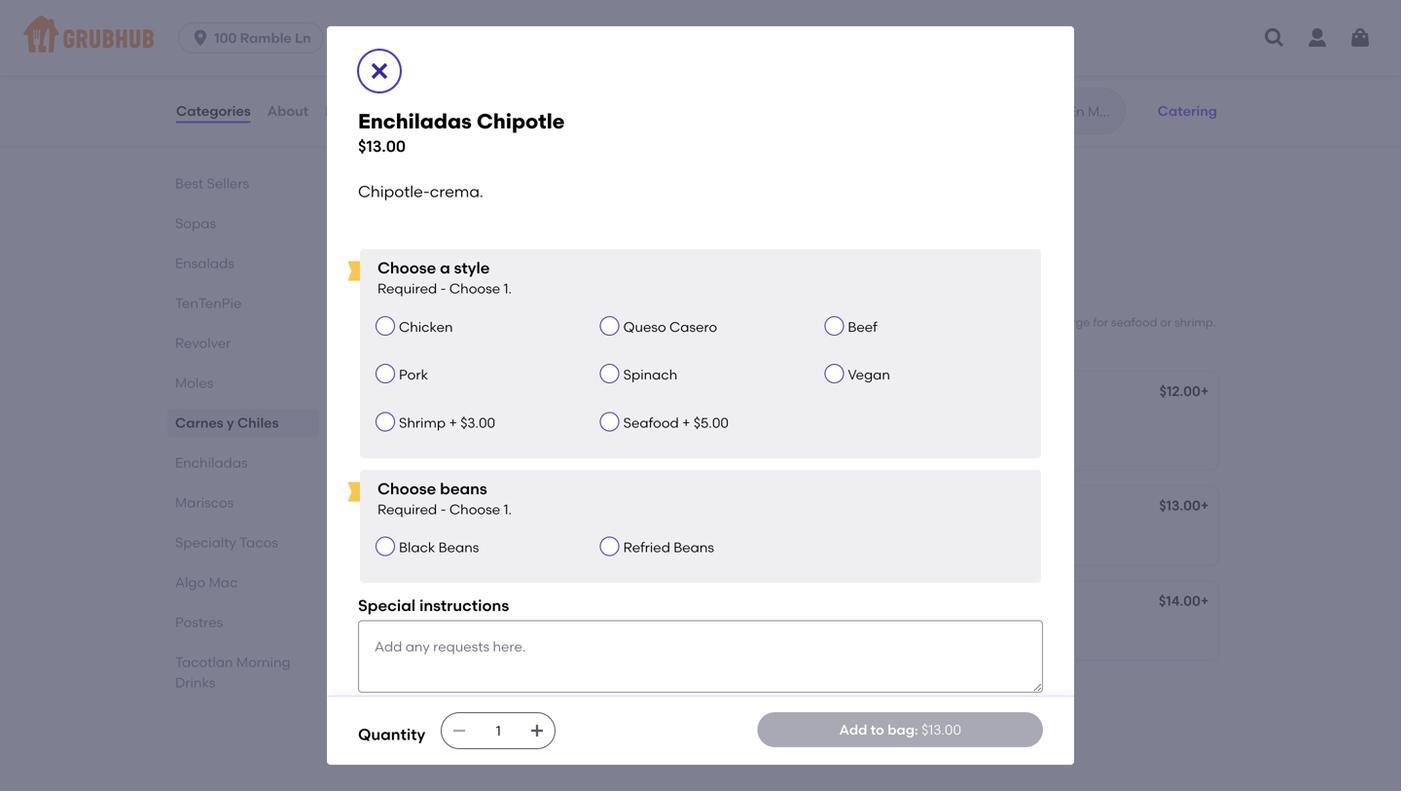 Task type: vqa. For each thing, say whether or not it's contained in the screenshot.
topmost Add
yes



Task type: describe. For each thing, give the bounding box(es) containing it.
main navigation navigation
[[0, 0, 1402, 76]]

cooked
[[432, 193, 481, 209]]

chipotle-crema.
[[358, 182, 484, 201]]

Input item quantity number field
[[477, 714, 520, 749]]

enchiladas for rancheras
[[810, 385, 884, 401]]

beef inside sizzling broiled beef and strips of bell peppers and onions with black beans, rice, sour cream, pico de gallo, cheese tortillas.
[[910, 41, 940, 57]]

quantity
[[358, 725, 426, 744]]

rice, inside beef fajita, homemade chorizo, nopalitos, grilled onions, plancha cooked serrano peppers, queso fresco, black beans, rice, and 6 flour tortillas.
[[421, 213, 450, 229]]

salsa verde and sour cream.
[[374, 622, 561, 639]]

+ for $14.00
[[1201, 593, 1209, 609]]

chicken,
[[434, 315, 481, 330]]

algo mac
[[175, 574, 238, 591]]

enchiladas rancheras
[[810, 385, 959, 401]]

crema.
[[430, 182, 484, 201]]

1 horizontal spatial vegan
[[848, 367, 891, 383]]

choose up enchiladas verdes
[[378, 479, 436, 498]]

moles
[[175, 375, 213, 391]]

tacos
[[240, 534, 278, 551]]

add to bag: $13.00
[[840, 722, 962, 738]]

+ for $22.00
[[765, 688, 773, 704]]

a inside grilled beef tenderloin served on a bed of our rose-petal salsa.
[[591, 41, 600, 57]]

ramble
[[240, 30, 292, 46]]

and left strips in the top right of the page
[[943, 41, 970, 57]]

$13.00 inside enchiladas chipotle $13.00
[[358, 137, 406, 156]]

ln
[[295, 30, 311, 46]]

queso casero
[[624, 319, 718, 335]]

+ for seafood
[[683, 415, 691, 431]]

chorizo,
[[528, 173, 579, 190]]

best sellers
[[175, 175, 249, 192]]

gallo,
[[1094, 60, 1130, 77]]

grilled
[[374, 41, 417, 57]]

queso inside beef fajita, homemade chorizo, nopalitos, grilled onions, plancha cooked serrano peppers, queso fresco, black beans, rice, and 6 flour tortillas.
[[599, 193, 640, 209]]

specialty
[[175, 534, 236, 551]]

about button
[[266, 76, 310, 146]]

molcajete
[[374, 146, 440, 162]]

enchiladas up 3
[[441, 690, 515, 706]]

revolver
[[175, 335, 231, 351]]

verdes
[[451, 500, 497, 516]]

enchiladas chipotle $13.00
[[358, 109, 565, 156]]

reviews button
[[324, 76, 380, 146]]

0 vertical spatial rice
[[759, 315, 780, 330]]

- inside choose beans required - choose 1.
[[441, 501, 446, 518]]

tomatillo
[[418, 527, 477, 544]]

tradicionales
[[497, 595, 587, 611]]

enchiladas verdes
[[374, 500, 497, 516]]

refried
[[624, 539, 671, 556]]

with inside sizzling broiled beef and strips of bell peppers and onions with black beans, rice, sour cream, pico de gallo, cheese tortillas.
[[810, 60, 838, 77]]

enchiladas for suizas
[[374, 595, 448, 611]]

enchiladas up mariscos
[[175, 455, 248, 471]]

salsa.
[[374, 60, 411, 77]]

sampling
[[374, 717, 437, 734]]

black
[[399, 539, 435, 556]]

of left all
[[440, 717, 453, 734]]

charge
[[1050, 315, 1091, 330]]

$12.00
[[1160, 383, 1201, 399]]

3
[[475, 717, 483, 734]]

of inside sizzling broiled beef and strips of bell peppers and onions with black beans, rice, sour cream, pico de gallo, cheese tortillas.
[[1011, 41, 1025, 57]]

our
[[649, 41, 671, 57]]

de left "mole"
[[518, 690, 536, 706]]

res for beef
[[434, 13, 458, 30]]

de right filete
[[414, 13, 431, 30]]

best
[[175, 175, 204, 192]]

$3.00
[[461, 415, 496, 431]]

contain
[[532, 717, 586, 734]]

tenderloin
[[454, 41, 521, 57]]

enchiladas banderas
[[374, 385, 515, 401]]

strips
[[973, 41, 1008, 57]]

salsa for en
[[481, 13, 518, 30]]

cream.
[[514, 622, 561, 639]]

sampling of all 3 moles. contain nuts.
[[374, 717, 620, 734]]

de right the platon
[[421, 690, 438, 706]]

en
[[461, 13, 478, 30]]

sizzling
[[810, 41, 858, 57]]

0 horizontal spatial served
[[358, 332, 397, 346]]

tortillas. inside sizzling broiled beef and strips of bell peppers and onions with black beans, rice, sour cream, pico de gallo, cheese tortillas.
[[810, 80, 862, 97]]

to
[[871, 722, 885, 738]]

choose down beans
[[450, 501, 500, 518]]

representing
[[374, 412, 461, 429]]

0 horizontal spatial salsa
[[374, 622, 410, 639]]

enchiladas for choose
[[358, 288, 472, 313]]

salsa for flag.
[[581, 412, 616, 429]]

y
[[227, 415, 234, 431]]

and down "instructions" at the left of page
[[453, 622, 479, 639]]

beans for black beans
[[439, 539, 479, 556]]

svg image inside main navigation navigation
[[1264, 26, 1287, 50]]

tortillas. inside beef fajita, homemade chorizo, nopalitos, grilled onions, plancha cooked serrano peppers, queso fresco, black beans, rice, and 6 flour tortillas.
[[527, 213, 579, 229]]

sellers
[[207, 175, 249, 192]]

1. inside choose a style required - choose 1.
[[504, 280, 512, 297]]

sauce.
[[480, 527, 524, 544]]

chipotle-
[[358, 182, 430, 201]]

catering
[[1158, 103, 1218, 119]]

bell
[[1028, 41, 1051, 57]]

sour inside sizzling broiled beef and strips of bell peppers and onions with black beans, rice, sour cream, pico de gallo, cheese tortillas.
[[960, 60, 988, 77]]

algo
[[175, 574, 206, 591]]

beef fajita, homemade chorizo, nopalitos, grilled onions, plancha cooked serrano peppers, queso fresco, black beans, rice, and 6 flour tortillas.
[[374, 173, 742, 229]]

0 horizontal spatial add
[[840, 722, 868, 738]]

and inside representing the mexican flag. salsa ranchera, crema, and salsa verde.
[[374, 432, 400, 449]]

de inside sizzling broiled beef and strips of bell peppers and onions with black beans, rice, sour cream, pico de gallo, cheese tortillas.
[[1073, 60, 1091, 77]]

$14.00 +
[[1159, 593, 1209, 609]]

choose inside enchiladas choose from chicken, queso casero, beef pork, or spinach. served with rice and choice of black or refried beans. add extra charge for seafood or shrimp. served with rice and choice of black or refried beans. vegan option available.
[[358, 315, 402, 330]]

1 horizontal spatial $13.00
[[922, 722, 962, 738]]

+ for $13.00
[[1201, 498, 1209, 514]]

the
[[465, 412, 486, 429]]

enchiladas for banderas
[[374, 385, 448, 401]]

carnes y chiles
[[175, 415, 279, 431]]

refried beans
[[624, 539, 715, 556]]

seafood + $5.00
[[624, 415, 729, 431]]

ensalads
[[175, 255, 234, 272]]

$13.00 +
[[1160, 498, 1209, 514]]

de left rosas on the left
[[521, 13, 538, 30]]

vegan inside enchiladas choose from chicken, queso casero, beef pork, or spinach. served with rice and choice of black or refried beans. add extra charge for seafood or shrimp. served with rice and choice of black or refried beans. vegan option available.
[[660, 332, 696, 346]]

beans
[[440, 479, 487, 498]]

pico
[[1041, 60, 1070, 77]]

bed
[[603, 41, 630, 57]]

available.
[[738, 332, 793, 346]]

shrimp + $3.00
[[399, 415, 496, 431]]

tacotlan morning drinks
[[175, 654, 291, 691]]

or right pork,
[[625, 315, 637, 330]]

1 horizontal spatial choice
[[808, 315, 846, 330]]

chicken
[[399, 319, 453, 335]]

black beans
[[399, 539, 479, 556]]

100
[[214, 30, 237, 46]]

required inside choose beans required - choose 1.
[[378, 501, 437, 518]]

chiles
[[237, 415, 279, 431]]

tentenpie
[[175, 295, 242, 312]]

or left shrimp.
[[1161, 315, 1172, 330]]

beans, inside sizzling broiled beef and strips of bell peppers and onions with black beans, rice, sour cream, pico de gallo, cheese tortillas.
[[881, 60, 925, 77]]

of down casero,
[[517, 332, 528, 346]]

rice, inside sizzling broiled beef and strips of bell peppers and onions with black beans, rice, sour cream, pico de gallo, cheese tortillas.
[[928, 60, 956, 77]]

bag:
[[888, 722, 919, 738]]

morning
[[236, 654, 291, 671]]

beef for beef fajita, homemade chorizo, nopalitos, grilled onions, plancha cooked serrano peppers, queso fresco, black beans, rice, and 6 flour tortillas.
[[374, 173, 403, 190]]

0 horizontal spatial svg image
[[368, 59, 391, 83]]

postres
[[175, 614, 223, 631]]

petal
[[708, 41, 743, 57]]

onions
[[1142, 41, 1186, 57]]

of up enchiladas rancheras
[[849, 315, 860, 330]]



Task type: locate. For each thing, give the bounding box(es) containing it.
2 beans from the left
[[674, 539, 715, 556]]

1 vertical spatial sour
[[483, 622, 511, 639]]

required up green
[[378, 501, 437, 518]]

0 vertical spatial tortillas.
[[810, 80, 862, 97]]

1 required from the top
[[378, 280, 437, 297]]

beef up enchiladas rancheras
[[848, 319, 878, 335]]

de up broiled
[[858, 13, 875, 30]]

rice down from
[[427, 332, 448, 346]]

0 vertical spatial 1.
[[504, 280, 512, 297]]

1 horizontal spatial with
[[732, 315, 756, 330]]

1 horizontal spatial res
[[879, 13, 903, 30]]

required up from
[[378, 280, 437, 297]]

svg image
[[1264, 26, 1287, 50], [368, 59, 391, 83]]

choose up from
[[378, 259, 436, 277]]

black inside sizzling broiled beef and strips of bell peppers and onions with black beans, rice, sour cream, pico de gallo, cheese tortillas.
[[841, 60, 877, 77]]

0 horizontal spatial beans,
[[374, 213, 418, 229]]

of left our
[[633, 41, 646, 57]]

0 horizontal spatial tortillas.
[[527, 213, 579, 229]]

beef up plancha
[[374, 173, 403, 190]]

rancheras
[[887, 385, 959, 401]]

fresco,
[[643, 193, 687, 209]]

rose-
[[674, 41, 708, 57]]

0 horizontal spatial queso
[[484, 315, 518, 330]]

choice down the chicken,
[[476, 332, 514, 346]]

+ for shrimp
[[449, 415, 457, 431]]

0 horizontal spatial beef
[[420, 41, 450, 57]]

flag.
[[548, 412, 577, 429]]

and left salsa
[[374, 432, 400, 449]]

filete
[[374, 13, 410, 30]]

1 vertical spatial $13.00
[[1160, 498, 1201, 514]]

1 horizontal spatial svg image
[[1264, 26, 1287, 50]]

1 vertical spatial svg image
[[368, 59, 391, 83]]

$13.00 up $14.00
[[1160, 498, 1201, 514]]

2
[[465, 146, 473, 162]]

0 vertical spatial salsa
[[481, 13, 518, 30]]

2 vertical spatial with
[[400, 332, 424, 346]]

+ for $12.00
[[1201, 383, 1209, 399]]

-
[[441, 280, 446, 297], [441, 501, 446, 518]]

beef right broiled
[[910, 41, 940, 57]]

$13.00
[[358, 137, 406, 156], [1160, 498, 1201, 514], [922, 722, 962, 738]]

enchiladas up molcajete
[[358, 109, 472, 134]]

or up enchiladas rancheras
[[897, 315, 908, 330]]

rice up available.
[[759, 315, 780, 330]]

served up option
[[690, 315, 729, 330]]

for right charge
[[1094, 315, 1109, 330]]

a
[[591, 41, 600, 57], [440, 259, 451, 277]]

suizas
[[451, 595, 494, 611]]

1 vertical spatial 1.
[[504, 501, 512, 518]]

add
[[992, 315, 1015, 330], [840, 722, 868, 738]]

1 horizontal spatial beans,
[[881, 60, 925, 77]]

enchiladas down pork
[[374, 385, 448, 401]]

verde
[[413, 622, 450, 639]]

0 vertical spatial served
[[690, 315, 729, 330]]

1 horizontal spatial refried
[[911, 315, 948, 330]]

enchiladas up green
[[374, 500, 448, 516]]

cream,
[[991, 60, 1038, 77]]

1 horizontal spatial tortillas.
[[810, 80, 862, 97]]

refried
[[911, 315, 948, 330], [579, 332, 616, 346]]

beans, down plancha
[[374, 213, 418, 229]]

seafood
[[624, 415, 679, 431]]

or left queso
[[565, 332, 577, 346]]

sopas
[[175, 215, 216, 232]]

enchiladas for verdes
[[374, 500, 448, 516]]

+
[[1201, 383, 1209, 399], [449, 415, 457, 431], [683, 415, 691, 431], [1201, 498, 1209, 514], [1201, 593, 1209, 609], [765, 688, 773, 704]]

1 vertical spatial salsa
[[581, 412, 616, 429]]

1 vertical spatial beans,
[[374, 213, 418, 229]]

special
[[358, 596, 416, 615]]

1 vertical spatial for
[[1094, 315, 1109, 330]]

0 horizontal spatial beef
[[374, 173, 403, 190]]

1 vertical spatial served
[[358, 332, 397, 346]]

tortillas. down peppers,
[[527, 213, 579, 229]]

0 horizontal spatial with
[[400, 332, 424, 346]]

1 res from the left
[[434, 13, 458, 30]]

1 vertical spatial vegan
[[848, 367, 891, 383]]

choose
[[378, 259, 436, 277], [450, 280, 500, 297], [358, 315, 402, 330], [378, 479, 436, 498], [450, 501, 500, 518]]

1 vertical spatial refried
[[579, 332, 616, 346]]

add left extra
[[992, 315, 1015, 330]]

salsa
[[403, 432, 437, 449]]

a left the style
[[440, 259, 451, 277]]

0 vertical spatial with
[[810, 60, 838, 77]]

choice up enchiladas rancheras
[[808, 315, 846, 330]]

with up available.
[[732, 315, 756, 330]]

0 horizontal spatial beans.
[[619, 332, 657, 346]]

rice, left cream,
[[928, 60, 956, 77]]

1 horizontal spatial rice,
[[928, 60, 956, 77]]

about
[[267, 103, 309, 119]]

homemade
[[448, 173, 525, 190]]

0 vertical spatial beans,
[[881, 60, 925, 77]]

beans. left extra
[[951, 315, 989, 330]]

and down the chicken,
[[451, 332, 473, 346]]

res left en
[[434, 13, 458, 30]]

with
[[810, 60, 838, 77], [732, 315, 756, 330], [400, 332, 424, 346]]

0 horizontal spatial refried
[[579, 332, 616, 346]]

1 vertical spatial add
[[840, 722, 868, 738]]

0 horizontal spatial vegan
[[660, 332, 696, 346]]

enchiladas up from
[[358, 288, 472, 313]]

served left chicken
[[358, 332, 397, 346]]

beef inside enchiladas choose from chicken, queso casero, beef pork, or spinach. served with rice and choice of black or refried beans. add extra charge for seafood or shrimp. served with rice and choice of black or refried beans. vegan option available.
[[565, 315, 591, 330]]

molcajete for 2
[[374, 146, 473, 162]]

beans,
[[881, 60, 925, 77], [374, 213, 418, 229]]

mexican
[[490, 412, 545, 429]]

1 vertical spatial tortillas.
[[527, 213, 579, 229]]

0 horizontal spatial rice
[[427, 332, 448, 346]]

salsa right flag.
[[581, 412, 616, 429]]

vegan up enchiladas rancheras
[[848, 367, 891, 383]]

2 res from the left
[[879, 13, 903, 30]]

1 horizontal spatial beef
[[848, 319, 878, 335]]

2 required from the top
[[378, 501, 437, 518]]

moles.
[[486, 717, 529, 734]]

choose down the style
[[450, 280, 500, 297]]

2 - from the top
[[441, 501, 446, 518]]

rice,
[[928, 60, 956, 77], [421, 213, 450, 229]]

- up "tomatillo"
[[441, 501, 446, 518]]

spinach
[[624, 367, 678, 383]]

black down casero,
[[531, 332, 562, 346]]

green
[[374, 527, 415, 544]]

beans
[[439, 539, 479, 556], [674, 539, 715, 556]]

0 vertical spatial beef
[[374, 173, 403, 190]]

queso
[[624, 319, 667, 335]]

0 horizontal spatial choice
[[476, 332, 514, 346]]

on
[[571, 41, 588, 57]]

0 vertical spatial refried
[[911, 315, 948, 330]]

0 horizontal spatial beans
[[439, 539, 479, 556]]

enchiladas up verde
[[374, 595, 448, 611]]

vegan
[[660, 332, 696, 346], [848, 367, 891, 383]]

tacotlan
[[175, 654, 233, 671]]

and up available.
[[782, 315, 805, 330]]

100 ramble ln
[[214, 30, 311, 46]]

platon de enchiladas de mole
[[374, 690, 571, 706]]

1. up sauce.
[[504, 501, 512, 518]]

$13.00 down reviews
[[358, 137, 406, 156]]

0 vertical spatial svg image
[[1264, 26, 1287, 50]]

black inside beef fajita, homemade chorizo, nopalitos, grilled onions, plancha cooked serrano peppers, queso fresco, black beans, rice, and 6 flour tortillas.
[[690, 193, 727, 209]]

enchiladas inside enchiladas chipotle $13.00
[[358, 109, 472, 134]]

pork
[[399, 367, 428, 383]]

sour down strips in the top right of the page
[[960, 60, 988, 77]]

salsa inside representing the mexican flag. salsa ranchera, crema, and salsa verde.
[[581, 412, 616, 429]]

platon
[[374, 690, 418, 706]]

beef for beef
[[848, 319, 878, 335]]

serrano
[[484, 193, 535, 209]]

categories button
[[175, 76, 252, 146]]

instructions
[[420, 596, 509, 615]]

served
[[524, 41, 568, 57]]

0 vertical spatial -
[[441, 280, 446, 297]]

sour
[[960, 60, 988, 77], [483, 622, 511, 639]]

enchiladas left rancheras
[[810, 385, 884, 401]]

0 horizontal spatial sour
[[483, 622, 511, 639]]

res
[[434, 13, 458, 30], [879, 13, 903, 30]]

black up enchiladas rancheras
[[863, 315, 894, 330]]

$13.00 right "bag:"
[[922, 722, 962, 738]]

for left 2
[[444, 146, 462, 162]]

beans right refried
[[674, 539, 715, 556]]

tortillas. down sizzling
[[810, 80, 862, 97]]

1 horizontal spatial add
[[992, 315, 1015, 330]]

and left 6
[[453, 213, 479, 229]]

casero
[[670, 319, 718, 335]]

1 vertical spatial a
[[440, 259, 451, 277]]

0 vertical spatial add
[[992, 315, 1015, 330]]

refried up rancheras
[[911, 315, 948, 330]]

mac
[[209, 574, 238, 591]]

1 horizontal spatial beans.
[[951, 315, 989, 330]]

1 vertical spatial rice
[[427, 332, 448, 346]]

0 vertical spatial a
[[591, 41, 600, 57]]

beans. down the spinach.
[[619, 332, 657, 346]]

0 vertical spatial choice
[[808, 315, 846, 330]]

beans right "black"
[[439, 539, 479, 556]]

1. inside choose beans required - choose 1.
[[504, 501, 512, 518]]

beef left pork,
[[565, 315, 591, 330]]

1 horizontal spatial rice
[[759, 315, 780, 330]]

spinach.
[[639, 315, 687, 330]]

a right 'on'
[[591, 41, 600, 57]]

1 vertical spatial beef
[[848, 319, 878, 335]]

0 horizontal spatial a
[[440, 259, 451, 277]]

0 vertical spatial rice,
[[928, 60, 956, 77]]

2 1. from the top
[[504, 501, 512, 518]]

seafood
[[1112, 315, 1158, 330]]

1 horizontal spatial for
[[1094, 315, 1109, 330]]

queso inside enchiladas choose from chicken, queso casero, beef pork, or spinach. served with rice and choice of black or refried beans. add extra charge for seafood or shrimp. served with rice and choice of black or refried beans. vegan option available.
[[484, 315, 518, 330]]

rice, down cooked
[[421, 213, 450, 229]]

filete de res en salsa de rosas
[[374, 13, 581, 30]]

2 vertical spatial $13.00
[[922, 722, 962, 738]]

grilled beef tenderloin served on a bed of our rose-petal salsa.
[[374, 41, 743, 77]]

2 horizontal spatial with
[[810, 60, 838, 77]]

vegan down the spinach.
[[660, 332, 696, 346]]

required inside choose a style required - choose 1.
[[378, 280, 437, 297]]

served
[[690, 315, 729, 330], [358, 332, 397, 346]]

0 vertical spatial for
[[444, 146, 462, 162]]

res up broiled
[[879, 13, 903, 30]]

special instructions
[[358, 596, 509, 615]]

choose left from
[[358, 315, 402, 330]]

verde.
[[441, 432, 481, 449]]

0 vertical spatial sour
[[960, 60, 988, 77]]

or
[[625, 315, 637, 330], [897, 315, 908, 330], [1161, 315, 1172, 330], [565, 332, 577, 346]]

salsa down the special
[[374, 622, 410, 639]]

1 horizontal spatial queso
[[599, 193, 640, 209]]

sour down enchiladas suizas tradicionales
[[483, 622, 511, 639]]

- up the chicken,
[[441, 280, 446, 297]]

1 horizontal spatial served
[[690, 315, 729, 330]]

1 vertical spatial beans.
[[619, 332, 657, 346]]

2 horizontal spatial $13.00
[[1160, 498, 1201, 514]]

with down sizzling
[[810, 60, 838, 77]]

2 horizontal spatial beef
[[910, 41, 940, 57]]

beans for refried beans
[[674, 539, 715, 556]]

a inside choose a style required - choose 1.
[[440, 259, 451, 277]]

fajitas
[[810, 13, 855, 30]]

salsa right en
[[481, 13, 518, 30]]

ranchera,
[[620, 412, 684, 429]]

0 horizontal spatial for
[[444, 146, 462, 162]]

nuts.
[[589, 717, 620, 734]]

6
[[482, 213, 490, 229]]

0 vertical spatial vegan
[[660, 332, 696, 346]]

1 horizontal spatial sour
[[960, 60, 988, 77]]

1 beans from the left
[[439, 539, 479, 556]]

2 horizontal spatial salsa
[[581, 412, 616, 429]]

1 horizontal spatial a
[[591, 41, 600, 57]]

1 vertical spatial with
[[732, 315, 756, 330]]

reviews
[[325, 103, 379, 119]]

pork,
[[594, 315, 622, 330]]

0 vertical spatial beans.
[[951, 315, 989, 330]]

black
[[841, 60, 877, 77], [690, 193, 727, 209], [863, 315, 894, 330], [531, 332, 562, 346]]

of up cream,
[[1011, 41, 1025, 57]]

1 vertical spatial -
[[441, 501, 446, 518]]

enchiladas choose from chicken, queso casero, beef pork, or spinach. served with rice and choice of black or refried beans. add extra charge for seafood or shrimp. served with rice and choice of black or refried beans. vegan option available.
[[358, 288, 1217, 346]]

0 vertical spatial required
[[378, 280, 437, 297]]

add left to
[[840, 722, 868, 738]]

2 vertical spatial salsa
[[374, 622, 410, 639]]

of inside grilled beef tenderloin served on a bed of our rose-petal salsa.
[[633, 41, 646, 57]]

queso down nopalitos,
[[599, 193, 640, 209]]

res for broiled
[[879, 13, 903, 30]]

shrimp.
[[1175, 315, 1217, 330]]

1 - from the top
[[441, 280, 446, 297]]

1 vertical spatial choice
[[476, 332, 514, 346]]

cheese
[[1133, 60, 1181, 77]]

enchiladas for chipotle
[[358, 109, 472, 134]]

1 horizontal spatial beef
[[565, 315, 591, 330]]

flour
[[494, 213, 523, 229]]

0 vertical spatial $13.00
[[358, 137, 406, 156]]

1 1. from the top
[[504, 280, 512, 297]]

1 vertical spatial queso
[[484, 315, 518, 330]]

1 horizontal spatial salsa
[[481, 13, 518, 30]]

Special instructions text field
[[358, 621, 1044, 693]]

and up the gallo,
[[1113, 41, 1139, 57]]

0 horizontal spatial rice,
[[421, 213, 450, 229]]

0 horizontal spatial $13.00
[[358, 137, 406, 156]]

enchiladas inside enchiladas choose from chicken, queso casero, beef pork, or spinach. served with rice and choice of black or refried beans. add extra charge for seafood or shrimp. served with rice and choice of black or refried beans. vegan option available.
[[358, 288, 472, 313]]

and inside beef fajita, homemade chorizo, nopalitos, grilled onions, plancha cooked serrano peppers, queso fresco, black beans, rice, and 6 flour tortillas.
[[453, 213, 479, 229]]

svg image
[[1349, 26, 1373, 50], [191, 28, 210, 48], [452, 723, 467, 739], [530, 723, 545, 739]]

- inside choose a style required - choose 1.
[[441, 280, 446, 297]]

beans, down broiled
[[881, 60, 925, 77]]

Search Hecho En Mexico search field
[[970, 102, 1119, 121]]

banderas
[[451, 385, 515, 401]]

beef right grilled
[[420, 41, 450, 57]]

1 horizontal spatial beans
[[674, 539, 715, 556]]

svg image inside 100 ramble ln "button"
[[191, 28, 210, 48]]

beef inside beef fajita, homemade chorizo, nopalitos, grilled onions, plancha cooked serrano peppers, queso fresco, black beans, rice, and 6 flour tortillas.
[[374, 173, 403, 190]]

refried down pork,
[[579, 332, 616, 346]]

beef inside grilled beef tenderloin served on a bed of our rose-petal salsa.
[[420, 41, 450, 57]]

1 vertical spatial rice,
[[421, 213, 450, 229]]

$5.00
[[694, 415, 729, 431]]

0 vertical spatial queso
[[599, 193, 640, 209]]

black down broiled
[[841, 60, 877, 77]]

1. down flour
[[504, 280, 512, 297]]

queso left casero,
[[484, 315, 518, 330]]

peppers,
[[538, 193, 596, 209]]

beans, inside beef fajita, homemade chorizo, nopalitos, grilled onions, plancha cooked serrano peppers, queso fresco, black beans, rice, and 6 flour tortillas.
[[374, 213, 418, 229]]

0 horizontal spatial res
[[434, 13, 458, 30]]

$14.00
[[1159, 593, 1201, 609]]

for inside enchiladas choose from chicken, queso casero, beef pork, or spinach. served with rice and choice of black or refried beans. add extra charge for seafood or shrimp. served with rice and choice of black or refried beans. vegan option available.
[[1094, 315, 1109, 330]]

black down onions,
[[690, 193, 727, 209]]

with down from
[[400, 332, 424, 346]]

categories
[[176, 103, 251, 119]]

de down peppers
[[1073, 60, 1091, 77]]

add inside enchiladas choose from chicken, queso casero, beef pork, or spinach. served with rice and choice of black or refried beans. add extra charge for seafood or shrimp. served with rice and choice of black or refried beans. vegan option available.
[[992, 315, 1015, 330]]

1 vertical spatial required
[[378, 501, 437, 518]]



